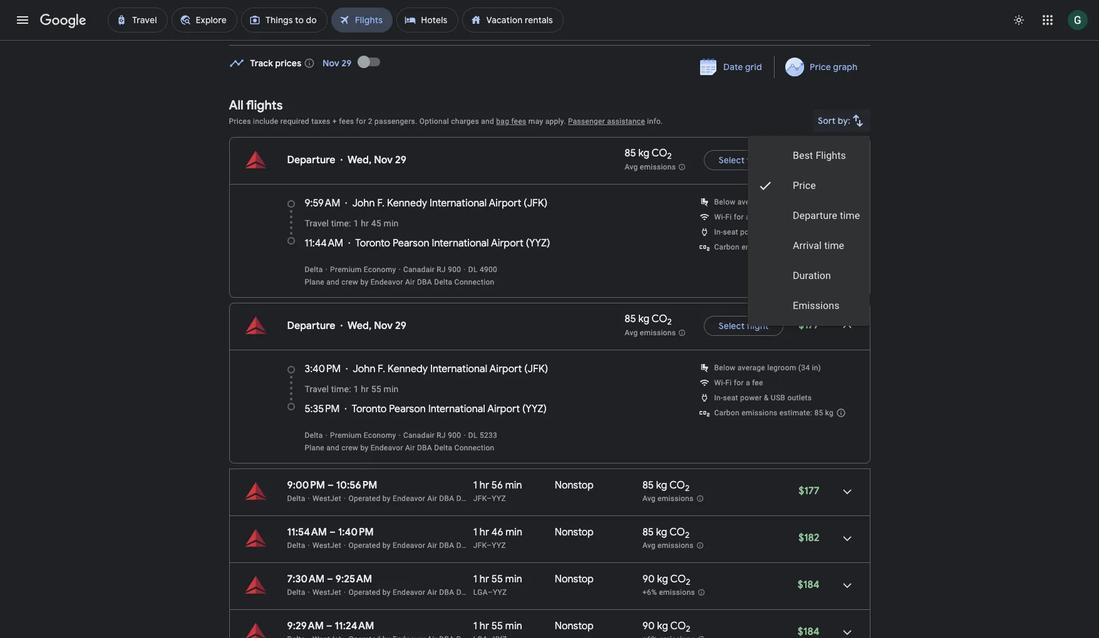 Task type: locate. For each thing, give the bounding box(es) containing it.
0 vertical spatial f.
[[377, 197, 385, 210]]

1 inside 1 hr 55 min lga – yyz
[[473, 574, 477, 586]]

apply.
[[545, 117, 566, 126]]

0 vertical spatial select flight
[[719, 155, 769, 166]]

hr inside the 1 hr 56 min jfk – yyz
[[480, 480, 489, 492]]

1 $177 from the top
[[799, 153, 820, 166]]

dba
[[417, 278, 432, 287], [417, 444, 432, 453], [439, 495, 454, 504], [439, 542, 454, 551], [439, 589, 454, 598]]

carbon emissions estimate: 85 kg for 11:44 am
[[714, 243, 834, 252]]

1 economy from the top
[[364, 266, 396, 274]]

total duration 1 hr 46 min. element
[[473, 527, 555, 541]]

westjet down 7:30 am – 9:25 am
[[313, 589, 341, 598]]

1 vertical spatial 184 us dollars text field
[[798, 626, 820, 639]]

min inside 1 hr 46 min jfk – yyz
[[506, 527, 523, 539]]

2 plane from the top
[[305, 444, 325, 453]]

in-
[[714, 228, 723, 237], [714, 394, 723, 403]]

nonstop flight. element for 56
[[555, 480, 594, 494]]

2 nonstop from the top
[[555, 527, 594, 539]]

0 vertical spatial rj
[[437, 266, 446, 274]]

2 rj from the top
[[437, 432, 446, 440]]

all inside button
[[253, 9, 263, 21]]

1 vertical spatial a
[[746, 379, 750, 388]]

travel up arrival time: 5:35 pm. text field on the bottom left of the page
[[305, 385, 329, 395]]

plane and crew by endeavor air dba delta connection
[[305, 278, 495, 287], [305, 444, 495, 453]]

total duration 1 hr 55 min. element up lga
[[473, 574, 555, 588]]

0 vertical spatial select flight button
[[704, 145, 784, 175]]

select flight for 3:40 pm
[[719, 321, 769, 332]]

pearson for 11:44 am
[[393, 237, 430, 250]]

departure
[[287, 154, 336, 167], [793, 210, 838, 222], [287, 320, 336, 333]]

below average legroom (34 in) for 9:59 am
[[714, 198, 821, 207]]

canadair rj 900 left the dl 5233
[[403, 432, 461, 440]]

nonstop
[[555, 480, 594, 492], [555, 527, 594, 539], [555, 574, 594, 586], [555, 621, 594, 633]]

0 vertical spatial nov
[[323, 58, 340, 69]]

wed, nov 29 for 3:40 pm
[[348, 320, 406, 333]]

1 seat from the top
[[723, 228, 738, 237]]

1 outlets from the top
[[788, 228, 812, 237]]

0 horizontal spatial all
[[229, 98, 244, 113]]

177 US dollars text field
[[799, 153, 820, 166]]

0 vertical spatial 29
[[342, 58, 352, 69]]

departure down 'taxes'
[[287, 154, 336, 167]]

and
[[481, 117, 494, 126], [327, 278, 340, 287], [327, 444, 340, 453]]

– inside 1 hr 46 min jfk – yyz
[[487, 542, 492, 551]]

1 & from the top
[[764, 228, 769, 237]]

kennedy up travel time: 1 hr 55 min
[[388, 363, 428, 376]]

below
[[714, 198, 736, 207], [714, 364, 736, 373]]

 image down 1:40 pm
[[344, 542, 346, 551]]

0 vertical spatial $177
[[799, 153, 820, 166]]

Arrival time: 11:44 AM. text field
[[305, 237, 343, 250]]

include
[[253, 117, 278, 126]]

min inside 1 hr 55 min lga – yyz
[[505, 574, 522, 586]]

emissions
[[640, 163, 676, 171], [742, 243, 778, 252], [640, 329, 676, 337], [742, 409, 778, 418], [658, 495, 694, 504], [658, 542, 694, 551], [659, 589, 695, 598]]

1 below average legroom (34 in) from the top
[[714, 198, 821, 207]]

for
[[356, 117, 366, 126], [734, 213, 744, 222], [734, 379, 744, 388]]

0 vertical spatial outlets
[[788, 228, 812, 237]]

0 vertical spatial usb
[[771, 228, 786, 237]]

2 wi-fi for a fee from the top
[[714, 379, 763, 388]]

9:00 pm – 10:56 pm
[[287, 480, 377, 492]]

55 inside 1 hr 55 min lga – yyz
[[492, 574, 503, 586]]

2 carbon from the top
[[714, 409, 740, 418]]

5233
[[480, 432, 497, 440]]

usb for 5:35 pm
[[771, 394, 786, 403]]

0 vertical spatial john f. kennedy international airport ( jfk )
[[352, 197, 548, 210]]

operated by endeavor air dba delta connection for 1 hr 55 min
[[349, 589, 517, 598]]

outlets for 5:35 pm
[[788, 394, 812, 403]]

1 vertical spatial for
[[734, 213, 744, 222]]

1 in-seat power & usb outlets from the top
[[714, 228, 812, 237]]

2 in) from the top
[[812, 364, 821, 373]]

0 vertical spatial plane
[[305, 278, 325, 287]]

plane down 11:44 am
[[305, 278, 325, 287]]

connection down dl 4900
[[455, 278, 495, 287]]

1 a from the top
[[746, 213, 750, 222]]

2 usb from the top
[[771, 394, 786, 403]]

85
[[625, 147, 636, 160], [815, 243, 824, 252], [625, 313, 636, 326], [815, 409, 824, 418], [643, 480, 654, 492], [643, 527, 654, 539]]

delta
[[305, 266, 323, 274], [434, 278, 453, 287], [305, 432, 323, 440], [434, 444, 453, 453], [287, 495, 305, 504], [456, 495, 475, 504], [287, 542, 305, 551], [456, 542, 475, 551], [287, 589, 305, 598], [456, 589, 475, 598]]

1 usb from the top
[[771, 228, 786, 237]]

wi-fi for a fee for 11:44 am
[[714, 213, 763, 222]]

(34 down 177 us dollars text box
[[799, 364, 810, 373]]

1 vertical spatial usb
[[771, 394, 786, 403]]

0 vertical spatial carbon emissions estimate: 85 kilograms element
[[714, 243, 834, 252]]

john up travel time: 1 hr 45 min
[[352, 197, 375, 210]]

184 us dollars text field containing $184
[[798, 579, 820, 592]]

time:
[[331, 219, 351, 229], [331, 385, 351, 395]]

find the best price region
[[229, 47, 870, 88]]

john for 3:40 pm
[[353, 363, 376, 376]]

1 wed, from the top
[[348, 154, 372, 167]]

2 vertical spatial for
[[734, 379, 744, 388]]

0 vertical spatial 900
[[448, 266, 461, 274]]

4 nonstop flight. element from the top
[[555, 621, 594, 635]]

0 vertical spatial below
[[714, 198, 736, 207]]

90 for 9:25 am
[[643, 574, 655, 586]]

westjet for 9:00 pm
[[313, 495, 341, 504]]

0 vertical spatial 90 kg co 2
[[643, 574, 691, 588]]

1 vertical spatial estimate:
[[780, 409, 813, 418]]

2 vertical spatial  image
[[308, 589, 310, 598]]

westjet for 7:30 am
[[313, 589, 341, 598]]

2 select from the top
[[719, 321, 745, 332]]

2 in- from the top
[[714, 394, 723, 403]]

(
[[524, 197, 527, 210], [526, 237, 529, 250], [525, 363, 528, 376], [522, 403, 526, 416]]

by for 9:25 am
[[383, 589, 391, 598]]

2 power from the top
[[741, 394, 762, 403]]

plane for 5:35 pm
[[305, 444, 325, 453]]

1 900 from the top
[[448, 266, 461, 274]]

29 inside find the best price region
[[342, 58, 352, 69]]

 image
[[341, 154, 343, 167], [308, 495, 310, 504], [308, 589, 310, 598]]

price left graph
[[810, 61, 831, 73]]

 image
[[326, 266, 328, 274], [341, 320, 343, 333], [326, 432, 328, 440], [344, 495, 346, 504], [308, 542, 310, 551], [344, 542, 346, 551], [344, 589, 346, 598]]

toronto pearson international airport ( yyz )
[[355, 237, 550, 250], [352, 403, 547, 416]]

2 average from the top
[[738, 364, 766, 373]]

1 vertical spatial operated by endeavor air dba delta connection
[[349, 542, 517, 551]]

and down arrival time: 11:44 am. text box
[[327, 278, 340, 287]]

select for 3:40 pm
[[719, 321, 745, 332]]

rj
[[437, 266, 446, 274], [437, 432, 446, 440]]

endeavor
[[371, 278, 403, 287], [371, 444, 403, 453], [393, 495, 425, 504], [393, 542, 425, 551], [393, 589, 425, 598]]

nonstop flight. element for 46
[[555, 527, 594, 541]]

1 vertical spatial wi-fi for a fee
[[714, 379, 763, 388]]

1 vertical spatial $177
[[799, 319, 820, 332]]

in) for 3:40 pm
[[812, 364, 821, 373]]

0 vertical spatial operated by endeavor air dba delta connection
[[349, 495, 517, 504]]

1 vertical spatial 90 kg co 2
[[643, 621, 691, 635]]

1 vertical spatial time:
[[331, 385, 351, 395]]

john f. kennedy international airport ( jfk ) for 3:40 pm
[[353, 363, 548, 376]]

900
[[448, 266, 461, 274], [448, 432, 461, 440]]

premium
[[330, 266, 362, 274], [330, 432, 362, 440]]

2 estimate: from the top
[[780, 409, 813, 418]]

f. up 45 on the left of page
[[377, 197, 385, 210]]

time for arrival time
[[825, 240, 845, 252]]

Arrival time: 1:40 PM. text field
[[338, 527, 374, 539]]

bag inside all flights main content
[[496, 117, 509, 126]]

0 vertical spatial time
[[840, 210, 860, 222]]

prices
[[229, 117, 251, 126]]

2 fee from the top
[[752, 379, 763, 388]]

2 flight from the top
[[747, 321, 769, 332]]

1 vertical spatial below average legroom (34 in)
[[714, 364, 821, 373]]

+6%
[[643, 589, 657, 598]]

in-seat power & usb outlets for 11:44 am
[[714, 228, 812, 237]]

184 us dollars text field left flight details. leaves laguardia airport at 9:29 am on wednesday, november 29 and arrives at toronto pearson international airport at 11:24 am on wednesday, november 29. icon
[[798, 626, 820, 639]]

may
[[529, 117, 543, 126]]

2 legroom from the top
[[768, 364, 797, 373]]

1 vertical spatial in)
[[812, 364, 821, 373]]

1 vertical spatial below
[[714, 364, 736, 373]]

fees left may
[[511, 117, 527, 126]]

economy for 11:44 am
[[364, 266, 396, 274]]

3 westjet from the top
[[313, 589, 341, 598]]

min for 1 hr 56 min jfk – yyz
[[505, 480, 522, 492]]

change appearance image
[[1004, 5, 1034, 35]]

flights
[[246, 98, 283, 113]]

flight
[[747, 155, 769, 166], [747, 321, 769, 332]]

1 90 kg co 2 from the top
[[643, 574, 691, 588]]

crew up 10:56 pm
[[342, 444, 358, 453]]

0 vertical spatial carbon
[[714, 243, 740, 252]]

john f. kennedy international airport ( jfk ) for 9:59 am
[[352, 197, 548, 210]]

2 plane and crew by endeavor air dba delta connection from the top
[[305, 444, 495, 453]]

0 vertical spatial price
[[810, 61, 831, 73]]

1 vertical spatial f.
[[378, 363, 385, 376]]

None search field
[[229, 0, 870, 46]]

0 vertical spatial 90
[[643, 574, 655, 586]]

1 vertical spatial outlets
[[788, 394, 812, 403]]

dl left 5233
[[468, 432, 478, 440]]

in)
[[812, 198, 821, 207], [812, 364, 821, 373]]

toronto for 11:44 am
[[355, 237, 390, 250]]

westjet down 11:54 am – 1:40 pm
[[313, 542, 341, 551]]

all inside main content
[[229, 98, 244, 113]]

0 vertical spatial fi
[[726, 213, 732, 222]]

f. up travel time: 1 hr 55 min
[[378, 363, 385, 376]]

1 vertical spatial seat
[[723, 394, 738, 403]]

1 vertical spatial carbon
[[714, 409, 740, 418]]

Arrival time: 9:25 AM. text field
[[336, 574, 372, 586]]

– inside 1 hr 55 min lga – yyz
[[488, 589, 493, 598]]

Departure time: 3:40 PM. text field
[[305, 363, 341, 376]]

1 hr 55 min lga – yyz
[[473, 574, 522, 598]]

2 nonstop flight. element from the top
[[555, 527, 594, 541]]

bag left may
[[496, 117, 509, 126]]

jfk inside the 1 hr 56 min jfk – yyz
[[473, 495, 487, 504]]

(5)
[[292, 9, 303, 21]]

passenger
[[568, 117, 605, 126]]

jfk
[[527, 197, 544, 210], [528, 363, 545, 376], [473, 495, 487, 504], [473, 542, 487, 551]]

0 vertical spatial (34
[[799, 198, 810, 207]]

1 vertical spatial 900
[[448, 432, 461, 440]]

wi-fi for a fee for 5:35 pm
[[714, 379, 763, 388]]

1 vertical spatial legroom
[[768, 364, 797, 373]]

2 below average legroom (34 in) from the top
[[714, 364, 821, 373]]

total duration 1 hr 55 min. element down 1 hr 55 min lga – yyz
[[473, 621, 555, 635]]

1 below from the top
[[714, 198, 736, 207]]

11:44 am
[[305, 237, 343, 250]]

flight details. leaves john f. kennedy international airport at 9:00 pm on wednesday, november 29 and arrives at toronto pearson international airport at 10:56 pm on wednesday, november 29. image
[[832, 477, 862, 507]]

2 carbon emissions estimate: 85 kg from the top
[[714, 409, 834, 418]]

11:54 am – 1:40 pm
[[287, 527, 374, 539]]

2 & from the top
[[764, 394, 769, 403]]

yyz inside the 1 hr 56 min jfk – yyz
[[492, 495, 506, 504]]

1 vertical spatial bag
[[496, 117, 509, 126]]

0 vertical spatial in-
[[714, 228, 723, 237]]

90 for 11:24 am
[[643, 621, 655, 633]]

main menu image
[[15, 13, 30, 28]]

price
[[810, 61, 831, 73], [793, 180, 816, 192]]

– up the 1 hr 55 min
[[488, 589, 493, 598]]

0 vertical spatial kennedy
[[387, 197, 427, 210]]

900 left the dl 5233
[[448, 432, 461, 440]]

2 economy from the top
[[364, 432, 396, 440]]

price inside price graph button
[[810, 61, 831, 73]]

operated down 9:25 am
[[349, 589, 381, 598]]

0 vertical spatial departure
[[287, 154, 336, 167]]

departure up 3:40 pm text field
[[287, 320, 336, 333]]

0 vertical spatial toronto
[[355, 237, 390, 250]]

plane up 9:00 pm
[[305, 444, 325, 453]]

all left filters
[[253, 9, 263, 21]]

1 in- from the top
[[714, 228, 723, 237]]

1 vertical spatial toronto
[[352, 403, 387, 416]]

+6% emissions
[[643, 589, 695, 598]]

operated for 10:56 pm
[[349, 495, 381, 504]]

2 total duration 1 hr 55 min. element from the top
[[473, 621, 555, 635]]

90 up +6%
[[643, 574, 655, 586]]

2 premium from the top
[[330, 432, 362, 440]]

0 vertical spatial wed, nov 29
[[348, 154, 406, 167]]

1 vertical spatial and
[[327, 278, 340, 287]]

2 time: from the top
[[331, 385, 351, 395]]

operated down 1:40 pm
[[349, 542, 381, 551]]

0 vertical spatial in-seat power & usb outlets
[[714, 228, 812, 237]]

time up arrival time
[[840, 210, 860, 222]]

lga
[[473, 589, 488, 598]]

min inside the 1 hr 56 min jfk – yyz
[[505, 480, 522, 492]]

1 vertical spatial in-
[[714, 394, 723, 403]]

westjet for 11:54 am
[[313, 542, 341, 551]]

nonstop for 55
[[555, 574, 594, 586]]

flight left 177 us dollars text box
[[747, 321, 769, 332]]

(34 up departure time at the right top of page
[[799, 198, 810, 207]]

2
[[368, 117, 373, 126], [668, 151, 672, 162], [668, 317, 672, 328], [685, 484, 690, 494], [685, 531, 690, 541], [686, 578, 691, 588], [686, 625, 691, 635]]

carbon emissions estimate: 85 kilograms element for 11:44 am
[[714, 243, 834, 252]]

total duration 1 hr 56 min. element
[[473, 480, 555, 494]]

below for 3:40 pm
[[714, 364, 736, 373]]

toronto for 5:35 pm
[[352, 403, 387, 416]]

2 (34 from the top
[[799, 364, 810, 373]]

flight details. leaves laguardia airport at 7:30 am on wednesday, november 29 and arrives at toronto pearson international airport at 9:25 am on wednesday, november 29. image
[[832, 571, 862, 601]]

time
[[840, 210, 860, 222], [825, 240, 845, 252]]

nonstop flight. element
[[555, 480, 594, 494], [555, 527, 594, 541], [555, 574, 594, 588], [555, 621, 594, 635]]

hr for 1 hr 46 min jfk – yyz
[[480, 527, 489, 539]]

0 horizontal spatial bag
[[496, 117, 509, 126]]

date
[[723, 61, 743, 73]]

1 legroom from the top
[[768, 198, 797, 207]]

all
[[253, 9, 263, 21], [229, 98, 244, 113]]

2 canadair rj 900 from the top
[[403, 432, 461, 440]]

1 vertical spatial john
[[353, 363, 376, 376]]

kg
[[639, 147, 650, 160], [826, 243, 834, 252], [639, 313, 650, 326], [826, 409, 834, 418], [656, 480, 667, 492], [656, 527, 667, 539], [657, 574, 668, 586], [657, 621, 668, 633]]

f.
[[377, 197, 385, 210], [378, 363, 385, 376]]

canadair rj 900
[[403, 266, 461, 274], [403, 432, 461, 440]]

1 canadair rj 900 from the top
[[403, 266, 461, 274]]

2 operated from the top
[[349, 542, 381, 551]]

a for 5:35 pm
[[746, 379, 750, 388]]

select
[[719, 155, 745, 166], [719, 321, 745, 332]]

dl left 4900
[[468, 266, 478, 274]]

2 in-seat power & usb outlets from the top
[[714, 394, 812, 403]]

1 vertical spatial operated
[[349, 542, 381, 551]]

operated down 10:56 pm
[[349, 495, 381, 504]]

1 vertical spatial rj
[[437, 432, 446, 440]]

toronto
[[355, 237, 390, 250], [352, 403, 387, 416]]

wed,
[[348, 154, 372, 167], [348, 320, 372, 333]]

time: up 11:44 am
[[331, 219, 351, 229]]

0 vertical spatial westjet
[[313, 495, 341, 504]]

rj left dl 4900
[[437, 266, 446, 274]]

2 $177 from the top
[[799, 319, 820, 332]]

premium for 5:35 pm
[[330, 432, 362, 440]]

$177 up price radio item
[[799, 153, 820, 166]]

2 wed, from the top
[[348, 320, 372, 333]]

1 for 1 hr 56 min jfk – yyz
[[473, 480, 477, 492]]

 image for 9:00 pm
[[308, 495, 310, 504]]

wed, for 3:40 pm
[[348, 320, 372, 333]]

price down $177 text box
[[793, 180, 816, 192]]

premium economy down travel time: 1 hr 55 min
[[330, 432, 396, 440]]

1 (34 from the top
[[799, 198, 810, 207]]

connection
[[455, 278, 495, 287], [455, 444, 495, 453], [477, 495, 517, 504], [477, 542, 517, 551], [477, 589, 517, 598]]

182 US dollars text field
[[799, 532, 820, 545]]

2 a from the top
[[746, 379, 750, 388]]

2 crew from the top
[[342, 444, 358, 453]]

usb
[[771, 228, 786, 237], [771, 394, 786, 403]]

0 horizontal spatial fees
[[339, 117, 354, 126]]

1 premium from the top
[[330, 266, 362, 274]]

and up 'leaves john f. kennedy international airport at 9:00 pm on wednesday, november 29 and arrives at toronto pearson international airport at 10:56 pm on wednesday, november 29.' element
[[327, 444, 340, 453]]

f. for 3:40 pm
[[378, 363, 385, 376]]

& for 11:44 am
[[764, 228, 769, 237]]

1 rj from the top
[[437, 266, 446, 274]]

1 90 from the top
[[643, 574, 655, 586]]

1 fee from the top
[[752, 213, 763, 222]]

nov
[[323, 58, 340, 69], [374, 154, 393, 167], [374, 320, 393, 333]]

and right charges
[[481, 117, 494, 126]]

hr inside 1 hr 46 min jfk – yyz
[[480, 527, 489, 539]]

1 vertical spatial fi
[[726, 379, 732, 388]]

kennedy for 9:59 am
[[387, 197, 427, 210]]

below average legroom (34 in) for 3:40 pm
[[714, 364, 821, 373]]

select your sort order. menu
[[748, 136, 870, 326]]

wed, for 9:59 am
[[348, 154, 372, 167]]

wed, nov 29
[[348, 154, 406, 167], [348, 320, 406, 333]]

plane for 11:44 am
[[305, 278, 325, 287]]

1 vertical spatial toronto pearson international airport ( yyz )
[[352, 403, 547, 416]]

1 vertical spatial economy
[[364, 432, 396, 440]]

sort by:
[[818, 115, 850, 127]]

below average legroom (34 in) down 177 us dollars text box
[[714, 364, 821, 373]]

1 premium economy from the top
[[330, 266, 396, 274]]

canadair rj 900 left dl 4900
[[403, 266, 461, 274]]

total duration 1 hr 55 min. element
[[473, 574, 555, 588], [473, 621, 555, 635]]

1 vertical spatial carbon emissions estimate: 85 kilograms element
[[714, 409, 834, 418]]

average
[[738, 198, 766, 207], [738, 364, 766, 373]]

0 vertical spatial travel
[[305, 219, 329, 229]]

1 plane and crew by endeavor air dba delta connection from the top
[[305, 278, 495, 287]]

90 kg co 2 up +6% emissions
[[643, 574, 691, 588]]

Departure time: 9:00 PM. text field
[[287, 480, 325, 492]]

0 vertical spatial time:
[[331, 219, 351, 229]]

travel down departure time: 9:59 am. text field at top left
[[305, 219, 329, 229]]

&
[[764, 228, 769, 237], [764, 394, 769, 403]]

fi for 5:35 pm
[[726, 379, 732, 388]]

economy down travel time: 1 hr 55 min
[[364, 432, 396, 440]]

0 vertical spatial all
[[253, 9, 263, 21]]

0 vertical spatial a
[[746, 213, 750, 222]]

1 travel from the top
[[305, 219, 329, 229]]

premium down 5:35 pm
[[330, 432, 362, 440]]

0 vertical spatial premium economy
[[330, 266, 396, 274]]

a
[[746, 213, 750, 222], [746, 379, 750, 388]]

90 kg co 2 for 9:25 am
[[643, 574, 691, 588]]

0 vertical spatial economy
[[364, 266, 396, 274]]

in- for 5:35 pm
[[714, 394, 723, 403]]

2 vertical spatial operated by endeavor air dba delta connection
[[349, 589, 517, 598]]

dba for 1 hr 56 min
[[439, 495, 454, 504]]

1 operated by endeavor air dba delta connection from the top
[[349, 495, 517, 504]]

– down "56"
[[487, 495, 492, 504]]

1 dl from the top
[[468, 266, 478, 274]]

1 select flight from the top
[[719, 155, 769, 166]]

Arrival time: 5:35 PM. text field
[[305, 403, 340, 416]]

3 operated from the top
[[349, 589, 381, 598]]

0 vertical spatial below average legroom (34 in)
[[714, 198, 821, 207]]

canadair rj 900 for 5:35 pm
[[403, 432, 461, 440]]

leaves john f. kennedy international airport at 9:00 pm on wednesday, november 29 and arrives at toronto pearson international airport at 10:56 pm on wednesday, november 29. element
[[287, 480, 377, 492]]

1 vertical spatial average
[[738, 364, 766, 373]]

fees right "+"
[[339, 117, 354, 126]]

john up travel time: 1 hr 55 min
[[353, 363, 376, 376]]

90 kg co 2 down +6% emissions
[[643, 621, 691, 635]]

1 canadair from the top
[[403, 266, 435, 274]]

all up prices
[[229, 98, 244, 113]]

1 vertical spatial kennedy
[[388, 363, 428, 376]]

hr for 1 hr 55 min
[[480, 621, 489, 633]]

in) up departure time at the right top of page
[[812, 198, 821, 207]]

2 wed, nov 29 from the top
[[348, 320, 406, 333]]

premium economy down 11:44 am
[[330, 266, 396, 274]]

prices
[[275, 58, 302, 69]]

leaves laguardia airport at 9:29 am on wednesday, november 29 and arrives at toronto pearson international airport at 11:24 am on wednesday, november 29. element
[[287, 621, 374, 633]]

 image up 3:40 pm text field
[[341, 320, 343, 333]]

and for 3:40 pm
[[327, 444, 340, 453]]

1 inside 1 hr 46 min jfk – yyz
[[473, 527, 477, 539]]

2 select flight from the top
[[719, 321, 769, 332]]

1 vertical spatial select
[[719, 321, 745, 332]]

1 select flight button from the top
[[704, 145, 784, 175]]

nov inside find the best price region
[[323, 58, 340, 69]]

(34
[[799, 198, 810, 207], [799, 364, 810, 373]]

2 fi from the top
[[726, 379, 732, 388]]

2 below from the top
[[714, 364, 736, 373]]

 image down 10:56 pm
[[344, 495, 346, 504]]

1 vertical spatial time
[[825, 240, 845, 252]]

$177 left flight details. leaves john f. kennedy international airport at 9:00 pm on wednesday, november 29 and arrives at toronto pearson international airport at 10:56 pm on wednesday, november 29. image at the bottom right
[[799, 486, 820, 498]]

0 vertical spatial total duration 1 hr 55 min. element
[[473, 574, 555, 588]]

rj left the dl 5233
[[437, 432, 446, 440]]

flight left the best
[[747, 155, 769, 166]]

184 us dollars text field left flight details. leaves laguardia airport at 7:30 am on wednesday, november 29 and arrives at toronto pearson international airport at 9:25 am on wednesday, november 29. icon
[[798, 579, 820, 592]]

2 travel from the top
[[305, 385, 329, 395]]

1 carbon emissions estimate: 85 kilograms element from the top
[[714, 243, 834, 252]]

1 select from the top
[[719, 155, 745, 166]]

0 vertical spatial seat
[[723, 228, 738, 237]]

0 vertical spatial flight
[[747, 155, 769, 166]]

3 operated by endeavor air dba delta connection from the top
[[349, 589, 517, 598]]

1 for 1 hr 55 min
[[473, 621, 477, 633]]

1 average from the top
[[738, 198, 766, 207]]

yyz for 1 hr 55 min
[[493, 589, 507, 598]]

carbon emissions estimate: 85 kilograms element
[[714, 243, 834, 252], [714, 409, 834, 418]]

90 down +6%
[[643, 621, 655, 633]]

spirit
[[457, 9, 480, 21]]

1 wed, nov 29 from the top
[[348, 154, 406, 167]]

0 vertical spatial average
[[738, 198, 766, 207]]

2 carbon emissions estimate: 85 kilograms element from the top
[[714, 409, 834, 418]]

and for 9:59 am
[[327, 278, 340, 287]]

2 premium economy from the top
[[330, 432, 396, 440]]

1 vertical spatial  image
[[308, 495, 310, 504]]

departure inside select your sort order. menu
[[793, 210, 838, 222]]

29 for 3:40 pm
[[395, 320, 406, 333]]

2 canadair from the top
[[403, 432, 435, 440]]

connection down "56"
[[477, 495, 517, 504]]

select flight
[[719, 155, 769, 166], [719, 321, 769, 332]]

toronto pearson international airport ( yyz ) up dl 4900
[[355, 237, 550, 250]]

below average legroom (34 in) down the best
[[714, 198, 821, 207]]

toronto pearson international airport ( yyz ) for 5:35 pm
[[352, 403, 547, 416]]

premium for 11:44 am
[[330, 266, 362, 274]]

john for 9:59 am
[[352, 197, 375, 210]]

on
[[546, 9, 556, 21]]

Departure time: 7:30 AM. text field
[[287, 574, 325, 586]]

2 900 from the top
[[448, 432, 461, 440]]

crew down arrival time: 11:44 am. text box
[[342, 278, 358, 287]]

fee for 5:35 pm
[[752, 379, 763, 388]]

1 inside the 1 hr 56 min jfk – yyz
[[473, 480, 477, 492]]

legroom for 3:40 pm
[[768, 364, 797, 373]]

11:24 am
[[335, 621, 374, 633]]

2 select flight button from the top
[[704, 311, 784, 341]]

184 US dollars text field
[[798, 579, 820, 592], [798, 626, 820, 639]]

0 vertical spatial for
[[356, 117, 366, 126]]

2 westjet from the top
[[313, 542, 341, 551]]

1 vertical spatial &
[[764, 394, 769, 403]]

hr inside 1 hr 55 min lga – yyz
[[480, 574, 489, 586]]

assistance
[[607, 117, 645, 126]]

kennedy up travel time: 1 hr 45 min
[[387, 197, 427, 210]]

2 90 kg co 2 from the top
[[643, 621, 691, 635]]

carbon for 5:35 pm
[[714, 409, 740, 418]]

11:54 am
[[287, 527, 327, 539]]

– down 46
[[487, 542, 492, 551]]

price inside price radio item
[[793, 180, 816, 192]]

select flight button
[[704, 145, 784, 175], [704, 311, 784, 341]]

1 vertical spatial premium
[[330, 432, 362, 440]]

bag right on
[[558, 9, 574, 21]]

1 vertical spatial plane
[[305, 444, 325, 453]]

1 vertical spatial dl
[[468, 432, 478, 440]]

1 total duration 1 hr 55 min. element from the top
[[473, 574, 555, 588]]

2 vertical spatial operated
[[349, 589, 381, 598]]

power for 11:44 am
[[741, 228, 762, 237]]

taxes
[[311, 117, 330, 126]]

bag
[[558, 9, 574, 21], [496, 117, 509, 126]]

1 for 1 carry-on bag
[[514, 9, 517, 21]]

1 vertical spatial fee
[[752, 379, 763, 388]]

stop
[[331, 9, 350, 21]]

0 vertical spatial wi-
[[714, 213, 726, 222]]

2 operated by endeavor air dba delta connection from the top
[[349, 542, 517, 551]]

$177 down emissions
[[799, 319, 820, 332]]

travel for 3:40 pm
[[305, 385, 329, 395]]

1 crew from the top
[[342, 278, 358, 287]]

connection down 46
[[477, 542, 517, 551]]

0 vertical spatial 55
[[371, 385, 381, 395]]

 image down 5:35 pm
[[326, 432, 328, 440]]

john
[[352, 197, 375, 210], [353, 363, 376, 376]]

toronto down travel time: 1 hr 55 min
[[352, 403, 387, 416]]

nonstop for 46
[[555, 527, 594, 539]]

in) for 9:59 am
[[812, 198, 821, 207]]

1 in) from the top
[[812, 198, 821, 207]]

1 vertical spatial all
[[229, 98, 244, 113]]

in) down 177 us dollars text box
[[812, 364, 821, 373]]

select flight for 9:59 am
[[719, 155, 769, 166]]

premium down 11:44 am
[[330, 266, 362, 274]]

& for 5:35 pm
[[764, 394, 769, 403]]

connection for 1 hr 46 min
[[477, 542, 517, 551]]

connection up the 1 hr 55 min
[[477, 589, 517, 598]]

1 nonstop flight. element from the top
[[555, 480, 594, 494]]

1 wi- from the top
[[714, 213, 726, 222]]

yyz for 1 hr 46 min
[[492, 542, 506, 551]]

toronto down 45 on the left of page
[[355, 237, 390, 250]]

flight details. leaves john f. kennedy international airport at 11:54 am on wednesday, november 29 and arrives at toronto pearson international airport at 1:40 pm on wednesday, november 29. image
[[832, 524, 862, 554]]

1 184 us dollars text field from the top
[[798, 579, 820, 592]]

rj for 11:44 am
[[437, 266, 446, 274]]

1 vertical spatial price
[[793, 180, 816, 192]]

0 vertical spatial &
[[764, 228, 769, 237]]

travel for 9:59 am
[[305, 219, 329, 229]]

average for 3:40 pm
[[738, 364, 766, 373]]

carbon emissions estimate: 85 kg
[[714, 243, 834, 252], [714, 409, 834, 418]]

90
[[643, 574, 655, 586], [643, 621, 655, 633]]

0 vertical spatial plane and crew by endeavor air dba delta connection
[[305, 278, 495, 287]]

0 vertical spatial legroom
[[768, 198, 797, 207]]

1 flight from the top
[[747, 155, 769, 166]]

0 vertical spatial pearson
[[393, 237, 430, 250]]

Departure time: 11:54 AM. text field
[[287, 527, 327, 539]]

fi
[[726, 213, 732, 222], [726, 379, 732, 388]]

2 vertical spatial $177
[[799, 486, 820, 498]]

time: down 3:40 pm text field
[[331, 385, 351, 395]]

hr
[[361, 219, 369, 229], [361, 385, 369, 395], [480, 480, 489, 492], [480, 527, 489, 539], [480, 574, 489, 586], [480, 621, 489, 633]]

select flight button for 9:59 am
[[704, 145, 784, 175]]

1 vertical spatial crew
[[342, 444, 358, 453]]

departure up arrival time
[[793, 210, 838, 222]]

1 wi-fi for a fee from the top
[[714, 213, 763, 222]]

toronto pearson international airport ( yyz ) up the dl 5233
[[352, 403, 547, 416]]

international
[[430, 197, 487, 210], [432, 237, 489, 250], [430, 363, 487, 376], [428, 403, 485, 416]]

economy down 45 on the left of page
[[364, 266, 396, 274]]

1 plane from the top
[[305, 278, 325, 287]]

select for 9:59 am
[[719, 155, 745, 166]]

900 left dl 4900
[[448, 266, 461, 274]]

time right arrival
[[825, 240, 845, 252]]

2 outlets from the top
[[788, 394, 812, 403]]

1 vertical spatial in-seat power & usb outlets
[[714, 394, 812, 403]]

yyz inside 1 hr 46 min jfk – yyz
[[492, 542, 506, 551]]

0 vertical spatial select
[[719, 155, 745, 166]]

none search field containing all filters (5)
[[229, 0, 870, 46]]

westjet down 'leaves john f. kennedy international airport at 9:00 pm on wednesday, november 29 and arrives at toronto pearson international airport at 10:56 pm on wednesday, november 29.' element
[[313, 495, 341, 504]]

1 carbon from the top
[[714, 243, 740, 252]]

1 carbon emissions estimate: 85 kg from the top
[[714, 243, 834, 252]]

1 estimate: from the top
[[780, 243, 813, 252]]

for for 3:40 pm
[[734, 379, 744, 388]]

in- for 11:44 am
[[714, 228, 723, 237]]

2 wi- from the top
[[714, 379, 726, 388]]

yyz inside 1 hr 55 min lga – yyz
[[493, 589, 507, 598]]

power
[[741, 228, 762, 237], [741, 394, 762, 403]]

seat for 5:35 pm
[[723, 394, 738, 403]]



Task type: describe. For each thing, give the bounding box(es) containing it.
9:00 pm
[[287, 480, 325, 492]]

flight details. leaves laguardia airport at 9:29 am on wednesday, november 29 and arrives at toronto pearson international airport at 11:24 am on wednesday, november 29. image
[[832, 618, 862, 639]]

co for 7:30 am – 9:25 am
[[671, 574, 686, 586]]

10:56 pm
[[336, 480, 377, 492]]

or
[[352, 9, 361, 21]]

plane and crew by endeavor air dba delta connection for 11:44 am
[[305, 278, 495, 287]]

price radio item
[[748, 171, 870, 201]]

leaves john f. kennedy international airport at 11:54 am on wednesday, november 29 and arrives at toronto pearson international airport at 1:40 pm on wednesday, november 29. element
[[287, 527, 374, 539]]

dba for 1 hr 46 min
[[439, 542, 454, 551]]

grid
[[745, 61, 762, 73]]

56
[[492, 480, 503, 492]]

1 for 1 hr 46 min jfk – yyz
[[473, 527, 477, 539]]

min for 1 hr 46 min jfk – yyz
[[506, 527, 523, 539]]

flight for 9:59 am
[[747, 155, 769, 166]]

a for 11:44 am
[[746, 213, 750, 222]]

wi- for 11:44 am
[[714, 213, 726, 222]]

$184
[[798, 579, 820, 592]]

carbon for 11:44 am
[[714, 243, 740, 252]]

track
[[250, 58, 273, 69]]

exclude: spirit button
[[413, 5, 501, 25]]

(34 for 3:40 pm
[[799, 364, 810, 373]]

1 hr 46 min jfk – yyz
[[473, 527, 523, 551]]

carbon emissions estimate: 85 kilograms element for 5:35 pm
[[714, 409, 834, 418]]

1 stop or fewer
[[326, 9, 387, 21]]

price graph button
[[778, 56, 868, 78]]

min for 1 hr 55 min lga – yyz
[[505, 574, 522, 586]]

time: for 3:40 pm
[[331, 385, 351, 395]]

– inside the 1 hr 56 min jfk – yyz
[[487, 495, 492, 504]]

all filters (5)
[[253, 9, 303, 21]]

departure for 9:59 am
[[287, 154, 336, 167]]

flights
[[816, 150, 847, 162]]

by for 1:40 pm
[[383, 542, 391, 551]]

charges
[[451, 117, 479, 126]]

flight details. leaves john f. kennedy international airport at 9:59 am on wednesday, november 29 and arrives at toronto pearson international airport at 11:44 am on wednesday, november 29. image
[[840, 153, 855, 168]]

air for 11:54 am – 1:40 pm
[[427, 542, 437, 551]]

7:30 am – 9:25 am
[[287, 574, 372, 586]]

departure time
[[793, 210, 860, 222]]

1 stop or fewer button
[[318, 5, 408, 25]]

endeavor for 10:56 pm
[[393, 495, 425, 504]]

90 kg co 2 for 11:24 am
[[643, 621, 691, 635]]

all for all filters (5)
[[253, 9, 263, 21]]

min for 1 hr 55 min
[[505, 621, 522, 633]]

– left "1:40 pm" text field
[[329, 527, 336, 539]]

total duration 1 hr 55 min. element for 11:24 am
[[473, 621, 555, 635]]

hr for 1 hr 56 min jfk – yyz
[[480, 480, 489, 492]]

connection for 1 hr 56 min
[[477, 495, 517, 504]]

select flight button for 3:40 pm
[[704, 311, 784, 341]]

arrival
[[793, 240, 822, 252]]

bag inside popup button
[[558, 9, 574, 21]]

travel time: 1 hr 45 min
[[305, 219, 399, 229]]

emissions
[[793, 300, 840, 312]]

9:25 am
[[336, 574, 372, 586]]

passengers.
[[375, 117, 418, 126]]

yyz for 1 hr 56 min
[[492, 495, 506, 504]]

+
[[333, 117, 337, 126]]

nov 29
[[323, 58, 352, 69]]

45
[[371, 219, 381, 229]]

travel time: 1 hr 55 min
[[305, 385, 399, 395]]

canadair for 11:44 am
[[403, 266, 435, 274]]

graph
[[834, 61, 858, 73]]

1:40 pm
[[338, 527, 374, 539]]

operated for 9:25 am
[[349, 589, 381, 598]]

canadair for 5:35 pm
[[403, 432, 435, 440]]

all flights main content
[[229, 47, 870, 639]]

track prices
[[250, 58, 302, 69]]

2 fees from the left
[[511, 117, 527, 126]]

sort
[[818, 115, 836, 127]]

below for 9:59 am
[[714, 198, 736, 207]]

sort by: button
[[813, 106, 870, 136]]

in-seat power & usb outlets for 5:35 pm
[[714, 394, 812, 403]]

by for 10:56 pm
[[383, 495, 391, 504]]

arrival time
[[793, 240, 845, 252]]

nonstop for 56
[[555, 480, 594, 492]]

time: for 9:59 am
[[331, 219, 351, 229]]

f. for 9:59 am
[[377, 197, 385, 210]]

price graph
[[810, 61, 858, 73]]

46
[[492, 527, 503, 539]]

exclude:
[[421, 9, 456, 21]]

3 $177 from the top
[[799, 486, 820, 498]]

29 for 9:59 am
[[395, 154, 406, 167]]

$182
[[799, 532, 820, 545]]

 image down arrival time: 11:44 am. text box
[[326, 266, 328, 274]]

Arrival time: 11:24 AM. text field
[[335, 621, 374, 633]]

endeavor for 1:40 pm
[[393, 542, 425, 551]]

carry-
[[519, 9, 546, 21]]

1 hr 56 min jfk – yyz
[[473, 480, 522, 504]]

– right 9:29 am
[[326, 621, 332, 633]]

7:30 am
[[287, 574, 325, 586]]

 image down departure time: 11:54 am. text field
[[308, 542, 310, 551]]

air for 7:30 am – 9:25 am
[[427, 589, 437, 598]]

3:40 pm
[[305, 363, 341, 376]]

5:35 pm
[[305, 403, 340, 416]]

filters
[[265, 9, 290, 21]]

time for departure time
[[840, 210, 860, 222]]

for for 9:59 am
[[734, 213, 744, 222]]

1 carry-on bag
[[514, 9, 574, 21]]

total duration 1 hr 55 min. element for 9:25 am
[[473, 574, 555, 588]]

fewer
[[363, 9, 387, 21]]

exclude: spirit
[[421, 9, 480, 21]]

learn more about tracked prices image
[[304, 58, 315, 69]]

nonstop flight. element for 55
[[555, 574, 594, 588]]

optional
[[420, 117, 449, 126]]

4900
[[480, 266, 497, 274]]

dl 5233
[[468, 432, 497, 440]]

economy for 5:35 pm
[[364, 432, 396, 440]]

outlets for 11:44 am
[[788, 228, 812, 237]]

– left 9:25 am
[[327, 574, 333, 586]]

 image for 7:30 am
[[308, 589, 310, 598]]

estimate: for 5:35 pm
[[780, 409, 813, 418]]

dl for 5:35 pm
[[468, 432, 478, 440]]

best flights
[[793, 150, 847, 162]]

177 US dollars text field
[[799, 486, 820, 498]]

prices include required taxes + fees for 2 passengers. optional charges and bag fees may apply. passenger assistance
[[229, 117, 645, 126]]

1 for 1 stop or fewer
[[326, 9, 329, 21]]

fee for 11:44 am
[[752, 213, 763, 222]]

– right departure time: 9:00 pm. text field
[[328, 480, 334, 492]]

date grid
[[723, 61, 762, 73]]

all flights
[[229, 98, 283, 113]]

Departure time: 9:29 AM. text field
[[287, 621, 324, 633]]

1 hr 55 min
[[473, 621, 522, 633]]

dl 4900
[[468, 266, 497, 274]]

premium economy for 11:44 am
[[330, 266, 396, 274]]

co for 11:54 am – 1:40 pm
[[670, 527, 685, 539]]

duration
[[793, 270, 831, 282]]

hr for 1 hr 55 min lga – yyz
[[480, 574, 489, 586]]

connection down the dl 5233
[[455, 444, 495, 453]]

all filters (5) button
[[229, 5, 313, 25]]

9:29 am
[[287, 621, 324, 633]]

plane and crew by endeavor air dba delta connection for 5:35 pm
[[305, 444, 495, 453]]

operated for 1:40 pm
[[349, 542, 381, 551]]

177 US dollars text field
[[799, 319, 820, 332]]

 image down 9:25 am
[[344, 589, 346, 598]]

9:59 am
[[305, 197, 340, 210]]

55 for 1 hr 55 min lga – yyz
[[492, 574, 503, 586]]

dba for 1 hr 55 min
[[439, 589, 454, 598]]

$177 for 9:59 am
[[799, 153, 820, 166]]

4 nonstop from the top
[[555, 621, 594, 633]]

55 for 1 hr 55 min
[[492, 621, 503, 633]]

Arrival time: 10:56 PM. text field
[[336, 480, 377, 492]]

wed, nov 29 for 9:59 am
[[348, 154, 406, 167]]

0 vertical spatial  image
[[341, 154, 343, 167]]

operated by endeavor air dba delta connection for 1 hr 56 min
[[349, 495, 517, 504]]

1 carry-on bag button
[[506, 5, 595, 25]]

Departure time: 9:59 AM. text field
[[305, 197, 340, 210]]

pearson for 5:35 pm
[[389, 403, 426, 416]]

9:29 am – 11:24 am
[[287, 621, 374, 633]]

passenger assistance button
[[568, 117, 645, 126]]

seat for 11:44 am
[[723, 228, 738, 237]]

bag fees button
[[496, 117, 527, 126]]

carbon emissions estimate: 85 kg for 5:35 pm
[[714, 409, 834, 418]]

toronto pearson international airport ( yyz ) for 11:44 am
[[355, 237, 550, 250]]

by:
[[838, 115, 850, 127]]

date grid button
[[691, 56, 772, 78]]

co for 9:29 am – 11:24 am
[[671, 621, 686, 633]]

leaves laguardia airport at 7:30 am on wednesday, november 29 and arrives at toronto pearson international airport at 9:25 am on wednesday, november 29. element
[[287, 574, 372, 586]]

required
[[281, 117, 309, 126]]

dl for 11:44 am
[[468, 266, 478, 274]]

0 vertical spatial and
[[481, 117, 494, 126]]

1 fees from the left
[[339, 117, 354, 126]]

rj for 5:35 pm
[[437, 432, 446, 440]]

best
[[793, 150, 814, 162]]

jfk inside 1 hr 46 min jfk – yyz
[[473, 542, 487, 551]]



Task type: vqa. For each thing, say whether or not it's contained in the screenshot.


